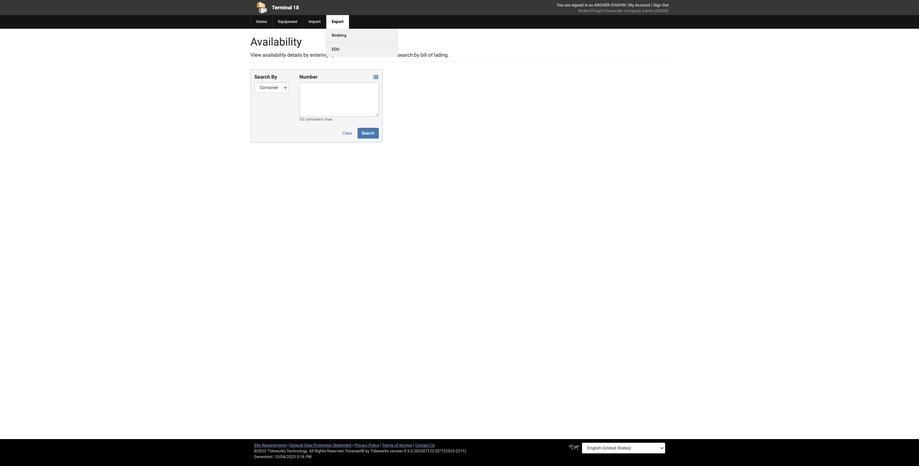 Task type: vqa. For each thing, say whether or not it's contained in the screenshot.
the bottommost MKKW
no



Task type: describe. For each thing, give the bounding box(es) containing it.
details
[[287, 52, 302, 58]]

search by
[[255, 74, 277, 80]]

privacy policy link
[[355, 443, 380, 448]]

1 horizontal spatial of
[[428, 52, 433, 58]]

forecast®
[[346, 449, 365, 454]]

generated:
[[254, 455, 274, 459]]

sign out link
[[654, 3, 669, 8]]

import
[[309, 19, 321, 24]]

data
[[304, 443, 313, 448]]

show list image
[[374, 75, 379, 80]]

2 horizontal spatial by
[[414, 52, 419, 58]]

my
[[629, 3, 634, 8]]

account
[[635, 3, 651, 8]]

| up tideworks
[[380, 443, 381, 448]]

| left general
[[288, 443, 289, 448]]

| left my
[[627, 3, 628, 8]]

10/04/2023
[[275, 455, 296, 459]]

max
[[325, 117, 333, 122]]

company
[[624, 9, 641, 13]]

container
[[349, 52, 370, 58]]

clear
[[343, 131, 353, 136]]

terminal 18 link
[[251, 0, 419, 15]]

or
[[392, 52, 397, 58]]

3:16
[[297, 455, 305, 459]]

search button
[[358, 128, 379, 139]]

privacy
[[355, 443, 368, 448]]

to
[[336, 52, 341, 58]]

lading.
[[434, 52, 449, 58]]

equipment
[[278, 19, 298, 24]]

rights
[[315, 449, 326, 454]]

by inside site requirements | general data protection statement | privacy policy | terms of service | contact us ©2023 tideworks technology. all rights reserved. forecast® by tideworks version 9.5.0.202307122 (07122023-2211) generated: 10/04/2023 3:16 pm
[[366, 449, 370, 454]]

pm
[[306, 455, 312, 459]]

edo
[[332, 47, 340, 52]]

admin
[[642, 9, 654, 13]]

import link
[[303, 15, 326, 29]]

search for search by
[[255, 74, 270, 80]]

reserved.
[[327, 449, 345, 454]]

contact
[[415, 443, 429, 448]]

2211)
[[456, 449, 466, 454]]

(58204)
[[655, 9, 669, 13]]

Number text field
[[300, 82, 379, 117]]

home link
[[251, 15, 272, 29]]

protection
[[314, 443, 332, 448]]

containers
[[305, 117, 324, 122]]

export
[[332, 19, 344, 24]]

0 horizontal spatial by
[[304, 52, 309, 58]]

of inside site requirements | general data protection statement | privacy policy | terms of service | contact us ©2023 tideworks technology. all rights reserved. forecast® by tideworks version 9.5.0.202307122 (07122023-2211) generated: 10/04/2023 3:16 pm
[[395, 443, 398, 448]]

number
[[300, 74, 318, 80]]

terms
[[382, 443, 394, 448]]

statement
[[333, 443, 352, 448]]

entering
[[310, 52, 328, 58]]

general data protection statement link
[[290, 443, 352, 448]]

terminal
[[272, 5, 292, 10]]

broker/freight
[[579, 9, 604, 13]]

search
[[398, 52, 413, 58]]

18
[[293, 5, 299, 10]]



Task type: locate. For each thing, give the bounding box(es) containing it.
| up forecast®
[[353, 443, 354, 448]]

search for search
[[362, 131, 375, 136]]

by left the bill
[[414, 52, 419, 58]]

50 left containers
[[300, 117, 304, 122]]

50
[[342, 52, 348, 58], [300, 117, 304, 122]]

search
[[255, 74, 270, 80], [362, 131, 375, 136]]

version
[[390, 449, 403, 454]]

numbers
[[371, 52, 391, 58]]

all
[[309, 449, 314, 454]]

1 vertical spatial of
[[395, 443, 398, 448]]

are
[[565, 3, 571, 8]]

us
[[430, 443, 435, 448]]

view
[[251, 52, 261, 58]]

availability
[[263, 52, 286, 58]]

1 vertical spatial search
[[362, 131, 375, 136]]

1 horizontal spatial search
[[362, 131, 375, 136]]

search inside button
[[362, 131, 375, 136]]

| left sign
[[652, 3, 653, 8]]

requirements
[[262, 443, 287, 448]]

of
[[428, 52, 433, 58], [395, 443, 398, 448]]

| up the 9.5.0.202307122 on the left bottom
[[413, 443, 414, 448]]

as
[[589, 3, 594, 8]]

you are signed in as archer chapin | my account | sign out broker/freight forwarder company admin (58204)
[[557, 3, 669, 13]]

site requirements link
[[254, 443, 287, 448]]

search left by
[[255, 74, 270, 80]]

availability
[[251, 36, 302, 48]]

you
[[557, 3, 564, 8]]

by right details
[[304, 52, 309, 58]]

of up version
[[395, 443, 398, 448]]

50 right to
[[342, 52, 348, 58]]

1 horizontal spatial by
[[366, 449, 370, 454]]

terms of service link
[[382, 443, 412, 448]]

out
[[663, 3, 669, 8]]

0 horizontal spatial of
[[395, 443, 398, 448]]

site requirements | general data protection statement | privacy policy | terms of service | contact us ©2023 tideworks technology. all rights reserved. forecast® by tideworks version 9.5.0.202307122 (07122023-2211) generated: 10/04/2023 3:16 pm
[[254, 443, 466, 459]]

tideworks
[[371, 449, 389, 454]]

|
[[627, 3, 628, 8], [652, 3, 653, 8], [288, 443, 289, 448], [353, 443, 354, 448], [380, 443, 381, 448], [413, 443, 414, 448]]

general
[[290, 443, 303, 448]]

booking link
[[327, 29, 352, 42]]

0 horizontal spatial 50
[[300, 117, 304, 122]]

1 horizontal spatial 50
[[342, 52, 348, 58]]

equipment link
[[272, 15, 303, 29]]

view availability details by entering up to 50 container numbers or search by bill of lading.
[[251, 52, 449, 58]]

archer
[[594, 3, 610, 8]]

1 vertical spatial 50
[[300, 117, 304, 122]]

technology.
[[287, 449, 308, 454]]

site
[[254, 443, 261, 448]]

home
[[256, 19, 267, 24]]

chapin
[[611, 3, 626, 8]]

0 vertical spatial search
[[255, 74, 270, 80]]

by
[[304, 52, 309, 58], [414, 52, 419, 58], [366, 449, 370, 454]]

0 horizontal spatial search
[[255, 74, 270, 80]]

in
[[585, 3, 588, 8]]

forwarder
[[605, 9, 623, 13]]

by
[[271, 74, 277, 80]]

50 containers max
[[300, 117, 333, 122]]

booking
[[332, 33, 347, 38]]

©2023 tideworks
[[254, 449, 286, 454]]

terminal 18
[[272, 5, 299, 10]]

contact us link
[[415, 443, 435, 448]]

9.5.0.202307122
[[404, 449, 434, 454]]

0 vertical spatial 50
[[342, 52, 348, 58]]

(07122023-
[[435, 449, 456, 454]]

clear button
[[339, 128, 357, 139]]

0 vertical spatial of
[[428, 52, 433, 58]]

my account link
[[629, 3, 651, 8]]

export link
[[326, 15, 349, 29]]

by down privacy policy "link"
[[366, 449, 370, 454]]

service
[[399, 443, 412, 448]]

bill
[[421, 52, 427, 58]]

signed
[[572, 3, 584, 8]]

edo link
[[327, 43, 345, 56]]

sign
[[654, 3, 662, 8]]

up
[[330, 52, 335, 58]]

of right the bill
[[428, 52, 433, 58]]

policy
[[369, 443, 380, 448]]

search right clear
[[362, 131, 375, 136]]



